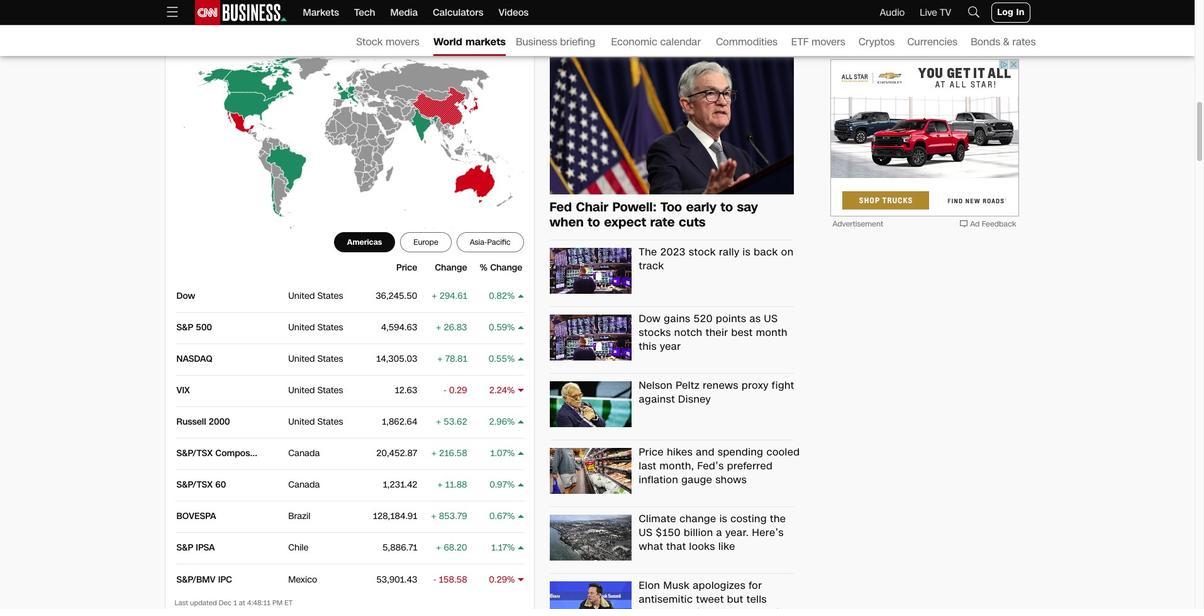 Task type: vqa. For each thing, say whether or not it's contained in the screenshot.


Task type: locate. For each thing, give the bounding box(es) containing it.
s&p/tsx down russell
[[177, 447, 213, 459]]

traders work on the floor of the new york stock exchange during morning trading on november 10, 2023 in new york city. image
[[550, 248, 632, 294]]

+ left 294.61
[[432, 290, 437, 302]]

- for - 158.58
[[433, 574, 437, 586]]

%
[[480, 262, 488, 273], [507, 290, 515, 302], [507, 322, 515, 334], [507, 353, 515, 365], [507, 385, 515, 397], [507, 416, 515, 428], [507, 447, 515, 459], [507, 479, 515, 491], [507, 510, 515, 522], [507, 542, 515, 554], [507, 574, 515, 586]]

+ for + 853.79
[[431, 510, 437, 522]]

is left costing
[[720, 512, 728, 526]]

month
[[756, 325, 788, 340]]

price left "hikes"
[[639, 445, 664, 460]]

1 horizontal spatial -
[[444, 385, 447, 397]]

1 vertical spatial s&p
[[177, 542, 193, 554]]

+ left 78.81
[[438, 353, 443, 365]]

0.29
[[449, 385, 467, 397], [489, 574, 507, 586]]

0 horizontal spatial is
[[720, 512, 728, 526]]

1 states from the top
[[317, 290, 343, 302]]

is
[[743, 245, 751, 259], [720, 512, 728, 526]]

% down 0.67 %
[[507, 542, 515, 554]]

us inside dow gains 520 points as us stocks notch their best month this year
[[764, 311, 778, 326]]

economic
[[611, 35, 658, 49]]

advertisers
[[639, 606, 694, 609]]

+ left 53.62
[[436, 416, 441, 428]]

3 united from the top
[[288, 353, 315, 365]]

dow inside dow gains 520 points as us stocks notch their best month this year
[[639, 311, 661, 326]]

+ left 853.79
[[431, 510, 437, 522]]

4 united states from the top
[[288, 385, 343, 397]]

s&p 500
[[177, 322, 212, 334]]

% for 0.55
[[507, 353, 515, 365]]

294.61
[[440, 290, 467, 302]]

0 horizontal spatial -
[[433, 574, 437, 586]]

1 united from the top
[[288, 290, 315, 302]]

1 s&p/tsx from the top
[[177, 447, 213, 459]]

business briefing
[[550, 31, 635, 42]]

2 movers from the left
[[812, 35, 846, 49]]

- left 158.58
[[433, 574, 437, 586]]

canada
[[288, 447, 320, 459], [288, 479, 320, 491]]

states for 12.63
[[317, 385, 343, 397]]

back
[[754, 245, 778, 259]]

change down the pacific at the left top
[[490, 262, 523, 273]]

% for 2.24
[[507, 385, 515, 397]]

4 states from the top
[[317, 385, 343, 397]]

united for 12.63
[[288, 385, 315, 397]]

to left the say at right
[[721, 198, 733, 216]]

bonds & rates link
[[971, 25, 1041, 56]]

0 vertical spatial s&p
[[177, 322, 193, 334]]

movers down media link
[[386, 35, 420, 49]]

- 158.58
[[433, 574, 467, 586]]

0 horizontal spatial us
[[639, 526, 653, 540]]

0 horizontal spatial change
[[435, 262, 467, 273]]

5 united from the top
[[288, 416, 315, 428]]

live
[[920, 6, 938, 19]]

change
[[435, 262, 467, 273], [490, 262, 523, 273]]

+ for + 216.58
[[432, 447, 437, 459]]

1 movers from the left
[[386, 35, 420, 49]]

movers right etf
[[812, 35, 846, 49]]

briefing
[[595, 31, 635, 42]]

0.29 down 1.17
[[489, 574, 507, 586]]

1 vertical spatial -
[[433, 574, 437, 586]]

chair
[[576, 198, 609, 216]]

to
[[721, 198, 733, 216], [588, 213, 600, 231]]

commodities link
[[716, 25, 782, 56]]

climate change is costing the us $150 billion a year. here's what that looks like link
[[632, 512, 802, 566]]

0 vertical spatial canada
[[288, 447, 320, 459]]

0.97 %
[[490, 479, 515, 491]]

open menu icon image
[[165, 4, 180, 19]]

60
[[215, 479, 226, 491]]

2 change from the left
[[490, 262, 523, 273]]

0 horizontal spatial dow
[[177, 290, 195, 302]]

united states for 36,245.50
[[288, 290, 343, 302]]

% up 0.97 %
[[507, 447, 515, 459]]

3 united states from the top
[[288, 353, 343, 365]]

- up + 53.62
[[444, 385, 447, 397]]

% down 1.17 %
[[507, 574, 515, 586]]

1 horizontal spatial movers
[[812, 35, 846, 49]]

1 vertical spatial 0.29
[[489, 574, 507, 586]]

2000
[[209, 416, 230, 428]]

too
[[661, 198, 682, 216]]

s&p/tsx for s&p/tsx 60
[[177, 479, 213, 491]]

price for price
[[397, 262, 418, 273]]

us for dow gains 520 points as us stocks notch their best month this year
[[764, 311, 778, 326]]

1.07 %
[[490, 447, 515, 459]]

nelson peltz, founder and chief executive officer of trian fund management, during the future investment initiative (fii) institute priority summit in miami, florida, us, on thursday, march 30, 2023. image
[[550, 381, 632, 427]]

etf movers link
[[792, 25, 849, 56]]

1 horizontal spatial is
[[743, 245, 751, 259]]

5 states from the top
[[317, 416, 343, 428]]

5 united states from the top
[[288, 416, 343, 428]]

+ 26.83
[[436, 322, 467, 334]]

nelson peltz renews proxy fight against disney link
[[632, 378, 802, 432]]

0 vertical spatial -
[[444, 385, 447, 397]]

dow up s&p 500
[[177, 290, 195, 302]]

+ left 11.88
[[438, 479, 443, 491]]

states
[[317, 290, 343, 302], [317, 322, 343, 334], [317, 353, 343, 365], [317, 385, 343, 397], [317, 416, 343, 428]]

is right rally
[[743, 245, 751, 259]]

0.82 %
[[489, 290, 515, 302]]

2.96 %
[[489, 416, 515, 428]]

4:48:11
[[247, 598, 271, 608]]

price hikes and spending cooled last month, fed's preferred inflation gauge shows link
[[632, 445, 802, 499]]

36,245.50
[[376, 290, 418, 302]]

1 canada from the top
[[288, 447, 320, 459]]

78.81
[[445, 353, 467, 365]]

0.97
[[490, 479, 507, 491]]

business
[[550, 31, 592, 42], [516, 35, 557, 49]]

+ for + 53.62
[[436, 416, 441, 428]]

0 vertical spatial dow
[[177, 290, 195, 302]]

% up the 2.24 %
[[507, 353, 515, 365]]

us inside climate change is costing the us $150 billion a year. here's what that looks like
[[639, 526, 653, 540]]

1 horizontal spatial price
[[639, 445, 664, 460]]

states for 36,245.50
[[317, 290, 343, 302]]

etf
[[792, 35, 809, 49]]

0 vertical spatial us
[[764, 311, 778, 326]]

0 vertical spatial price
[[397, 262, 418, 273]]

s&p for s&p ipsa
[[177, 542, 193, 554]]

0 horizontal spatial price
[[397, 262, 418, 273]]

68.20
[[444, 542, 467, 554]]

s&p/tsx composite
[[177, 447, 261, 459]]

economic calendar
[[611, 35, 701, 49]]

0 vertical spatial is
[[743, 245, 751, 259]]

1 vertical spatial dow
[[639, 311, 661, 326]]

movers for stock movers
[[386, 35, 420, 49]]

+ 53.62
[[436, 416, 467, 428]]

united states for 4,594.63
[[288, 322, 343, 334]]

chile
[[288, 542, 309, 554]]

media link
[[391, 0, 418, 25]]

1 horizontal spatial change
[[490, 262, 523, 273]]

2 united states from the top
[[288, 322, 343, 334]]

points
[[716, 311, 747, 326]]

videos link
[[499, 0, 529, 25]]

business briefing link
[[516, 25, 601, 56]]

% down % change
[[507, 290, 515, 302]]

here's
[[752, 526, 784, 540]]

% for 1.17
[[507, 542, 515, 554]]

tech link
[[354, 0, 375, 25]]

price
[[397, 262, 418, 273], [639, 445, 664, 460]]

0 vertical spatial s&p/tsx
[[177, 447, 213, 459]]

0.29 down 78.81
[[449, 385, 467, 397]]

states for 1,862.64
[[317, 416, 343, 428]]

s&p/tsx for s&p/tsx composite
[[177, 447, 213, 459]]

1 change from the left
[[435, 262, 467, 273]]

1 horizontal spatial dow
[[639, 311, 661, 326]]

% down asia-
[[480, 262, 488, 273]]

their
[[706, 325, 728, 340]]

4 united from the top
[[288, 385, 315, 397]]

3 states from the top
[[317, 353, 343, 365]]

dow gains 520 points as us stocks notch their best month this year link
[[632, 311, 802, 366]]

0.82
[[489, 290, 507, 302]]

fed chair powell: too early to say when to expect rate cuts
[[550, 198, 758, 231]]

+ left 216.58
[[432, 447, 437, 459]]

% up 2.96 %
[[507, 385, 515, 397]]

russell
[[177, 416, 206, 428]]

2 states from the top
[[317, 322, 343, 334]]

stock
[[356, 35, 383, 49]]

+ left 68.20 in the bottom left of the page
[[436, 542, 441, 554]]

change up the + 294.61
[[435, 262, 467, 273]]

0 vertical spatial 0.29
[[449, 385, 467, 397]]

at
[[239, 598, 245, 608]]

commodities
[[716, 35, 778, 49]]

to right when
[[588, 213, 600, 231]]

elon musk apologizes for antisemitic tweet but tells advertisers 'go f**k yourself'
[[639, 579, 780, 609]]

for
[[749, 579, 762, 593]]

2 united from the top
[[288, 322, 315, 334]]

tv
[[940, 6, 952, 19]]

new york, new york - november 29: elon musk speaks onstage during the new york times dealbook summit 2023 at jazz at lincoln center on november 29, 2023 in new york city. (photo by slaven vlasic/getty images for the new york times) image
[[550, 582, 632, 609]]

% down 1.07 %
[[507, 479, 515, 491]]

1 horizontal spatial to
[[721, 198, 733, 216]]

price inside price hikes and spending cooled last month, fed's preferred inflation gauge shows
[[639, 445, 664, 460]]

0 horizontal spatial movers
[[386, 35, 420, 49]]

- for - 0.29
[[444, 385, 447, 397]]

climate
[[639, 512, 677, 526]]

gauge
[[682, 473, 713, 487]]

business down videos link
[[516, 35, 557, 49]]

1 united states from the top
[[288, 290, 343, 302]]

new york, new york - november 10: traders work on the floor of the new york stock exchange during morning trading on november 10, 2023 in new york city. stocks rose during the opening of the exchange a day after the dow jones lost 220 points and the s&p 500 dropped 0.8 percent snapping its longest winning streak since 2021. (photo by michael m. santiago/getty images) image
[[550, 315, 632, 361]]

russell 2000
[[177, 416, 230, 428]]

a
[[717, 526, 723, 540]]

+ left 26.83
[[436, 322, 441, 334]]

dow left gains
[[639, 311, 661, 326]]

s&p left the 500
[[177, 322, 193, 334]]

s&p left ipsa
[[177, 542, 193, 554]]

movers for etf movers
[[812, 35, 846, 49]]

14,305.03
[[376, 353, 418, 365]]

dow
[[177, 290, 195, 302], [639, 311, 661, 326]]

% up 1.07 %
[[507, 416, 515, 428]]

1 s&p from the top
[[177, 322, 193, 334]]

+ 853.79
[[431, 510, 467, 522]]

movers
[[386, 35, 420, 49], [812, 35, 846, 49]]

128,184.91
[[373, 510, 418, 522]]

1 vertical spatial us
[[639, 526, 653, 540]]

united
[[288, 290, 315, 302], [288, 322, 315, 334], [288, 353, 315, 365], [288, 385, 315, 397], [288, 416, 315, 428]]

updated
[[190, 598, 217, 608]]

2 s&p/tsx from the top
[[177, 479, 213, 491]]

business briefing link
[[550, 29, 794, 43]]

1 horizontal spatial 0.29
[[489, 574, 507, 586]]

1 vertical spatial s&p/tsx
[[177, 479, 213, 491]]

% down 0.82 %
[[507, 322, 515, 334]]

us left $150 at right
[[639, 526, 653, 540]]

+ for + 26.83
[[436, 322, 441, 334]]

us right as at the right bottom of page
[[764, 311, 778, 326]]

1 vertical spatial canada
[[288, 479, 320, 491]]

musk
[[664, 579, 690, 593]]

price up 36,245.50
[[397, 262, 418, 273]]

the
[[770, 512, 786, 526]]

% for 0.29
[[507, 574, 515, 586]]

% for 0.67
[[507, 510, 515, 522]]

s&p/tsx left '60'
[[177, 479, 213, 491]]

1 vertical spatial is
[[720, 512, 728, 526]]

2 s&p from the top
[[177, 542, 193, 554]]

% change
[[480, 262, 523, 273]]

1 horizontal spatial us
[[764, 311, 778, 326]]

asia-
[[470, 237, 487, 247]]

us
[[764, 311, 778, 326], [639, 526, 653, 540]]

ad
[[971, 219, 980, 229]]

on
[[782, 245, 794, 259]]

1 vertical spatial price
[[639, 445, 664, 460]]

2 canada from the top
[[288, 479, 320, 491]]

% up 1.17 %
[[507, 510, 515, 522]]

business left briefing
[[550, 31, 592, 42]]

notch
[[675, 325, 703, 340]]



Task type: describe. For each thing, give the bounding box(es) containing it.
yourself'
[[737, 606, 780, 609]]

nasdaq
[[177, 353, 213, 365]]

216.58
[[439, 447, 467, 459]]

is inside the 2023 stock rally is back on track
[[743, 245, 751, 259]]

20,452.87
[[376, 447, 418, 459]]

united states for 12.63
[[288, 385, 343, 397]]

apologizes
[[693, 579, 746, 593]]

1.07
[[490, 447, 507, 459]]

and
[[696, 445, 715, 460]]

states for 4,594.63
[[317, 322, 343, 334]]

expect
[[604, 213, 647, 231]]

feedback
[[982, 219, 1017, 229]]

audio link
[[880, 6, 905, 19]]

% for 0.82
[[507, 290, 515, 302]]

change
[[680, 512, 717, 526]]

like
[[719, 540, 736, 554]]

+ for + 11.88
[[438, 479, 443, 491]]

price hikes and spending cooled last month, fed's preferred inflation gauge shows
[[639, 445, 800, 487]]

dow gains 520 points as us stocks notch their best month this year
[[639, 311, 788, 354]]

11.88
[[445, 479, 467, 491]]

calculators
[[433, 6, 484, 19]]

dow for dow gains 520 points as us stocks notch their best month this year
[[639, 311, 661, 326]]

0.59 %
[[489, 322, 515, 334]]

0.29 %
[[489, 574, 515, 586]]

+ for + 68.20
[[436, 542, 441, 554]]

business for business briefing
[[516, 35, 557, 49]]

53,901.43
[[376, 574, 418, 586]]

0.55 %
[[489, 353, 515, 365]]

search icon image
[[967, 4, 982, 19]]

dow for dow
[[177, 290, 195, 302]]

cuts
[[679, 213, 706, 231]]

'go
[[697, 606, 713, 609]]

best
[[732, 325, 753, 340]]

53.62
[[444, 416, 467, 428]]

tells
[[747, 592, 767, 607]]

asia-pacific
[[470, 237, 511, 247]]

bonds & rates
[[971, 35, 1036, 49]]

cryptos
[[859, 35, 895, 49]]

stock movers
[[356, 35, 420, 49]]

united for 36,245.50
[[288, 290, 315, 302]]

% for 0.59
[[507, 322, 515, 334]]

business for business briefing
[[550, 31, 592, 42]]

etf movers
[[792, 35, 846, 49]]

1
[[234, 598, 237, 608]]

year
[[660, 339, 681, 354]]

rates
[[1013, 35, 1036, 49]]

a customer shops for meat at jewel-osco ahead of the thanksgiving holiday in chicago, illinois, u.s. november 21, 2023.  reuters/vincent alban image
[[550, 448, 632, 494]]

tech
[[354, 6, 375, 19]]

% for 1.07
[[507, 447, 515, 459]]

bonds
[[971, 35, 1001, 49]]

stock
[[689, 245, 716, 259]]

currencies
[[908, 35, 958, 49]]

advertisement region
[[830, 59, 1019, 217]]

fed chair powell: too early to say when to expect rate cuts link
[[550, 198, 794, 231]]

what
[[639, 540, 664, 554]]

briefing
[[560, 35, 596, 49]]

fight
[[772, 378, 795, 393]]

spending
[[718, 445, 764, 460]]

that
[[667, 540, 686, 554]]

2.24
[[490, 385, 507, 397]]

an aerial image shows old lahaina center and foodland lahaina standing amongst destroyed homes and businesses along front street burned to the ground in the historic lahaina in the aftermath of wildfires in western maui in lahaina, hawaii on august 10, 2023. embattled officials in hawaii who have been criticized for the lack of warnings as a deadly wildfire ripped through a town insisted on august 16 that sounding emergency sirens would not have saved lives. at least 110 people died when the inferno levelled lahaina last week on the island of maui, with some residents not aware their town was at risk until they saw flames for themselves. image
[[550, 515, 632, 561]]

1,862.64
[[382, 416, 418, 428]]

+ for + 78.81
[[438, 353, 443, 365]]

audio
[[880, 6, 905, 19]]

+ 11.88
[[438, 479, 467, 491]]

us for climate change is costing the us $150 billion a year. here's what that looks like
[[639, 526, 653, 540]]

+ for + 294.61
[[432, 290, 437, 302]]

videos
[[499, 6, 529, 19]]

month,
[[660, 459, 695, 473]]

live tv link
[[920, 6, 952, 19]]

currencies link
[[908, 25, 961, 56]]

vix
[[177, 385, 190, 397]]

cryptos link
[[859, 25, 898, 56]]

gains
[[664, 311, 691, 326]]

states for 14,305.03
[[317, 353, 343, 365]]

elon
[[639, 579, 660, 593]]

1,231.42
[[383, 479, 418, 491]]

nelson peltz renews proxy fight against disney
[[639, 378, 795, 407]]

% for 2.96
[[507, 416, 515, 428]]

f**k
[[716, 606, 734, 609]]

rate
[[651, 213, 675, 231]]

158.58
[[439, 574, 467, 586]]

- 0.29
[[444, 385, 467, 397]]

united states for 1,862.64
[[288, 416, 343, 428]]

pm
[[272, 598, 283, 608]]

is inside climate change is costing the us $150 billion a year. here's what that looks like
[[720, 512, 728, 526]]

0 horizontal spatial 0.29
[[449, 385, 467, 397]]

s&p/tsx 60
[[177, 479, 226, 491]]

canada for s&p/tsx composite
[[288, 447, 320, 459]]

canada for s&p/tsx 60
[[288, 479, 320, 491]]

looks
[[690, 540, 716, 554]]

0 horizontal spatial to
[[588, 213, 600, 231]]

log in
[[998, 6, 1025, 18]]

last
[[175, 598, 188, 608]]

calculators link
[[433, 0, 484, 25]]

price for price hikes and spending cooled last month, fed's preferred inflation gauge shows
[[639, 445, 664, 460]]

% for 0.97
[[507, 479, 515, 491]]

this
[[639, 339, 657, 354]]

s&p for s&p 500
[[177, 322, 193, 334]]

s&p/bmv
[[177, 574, 216, 586]]

say
[[737, 198, 758, 216]]

americas
[[347, 237, 382, 247]]

united for 1,862.64
[[288, 416, 315, 428]]

log in link
[[992, 3, 1031, 23]]

federal reserve board chairman jerome powell speaks during a news conference after a federal open market committee meeting on november 01, 2023 at the federal reserve in washington, dc. the federal reserve left interest rates unchanged at a range of 5.25 percent to 5.50 percent, keeping rates the highest they have been in 23 years. image
[[550, 57, 794, 194]]

united for 4,594.63
[[288, 322, 315, 334]]

+ 294.61
[[432, 290, 467, 302]]

united states for 14,305.03
[[288, 353, 343, 365]]

+ 78.81
[[438, 353, 467, 365]]

5,886.71
[[383, 542, 418, 554]]

in
[[1017, 6, 1025, 18]]

world markets
[[434, 35, 506, 49]]

europe
[[414, 237, 439, 247]]

hikes
[[667, 445, 693, 460]]

markets link
[[303, 0, 339, 25]]

billion
[[684, 526, 713, 540]]

united for 14,305.03
[[288, 353, 315, 365]]



